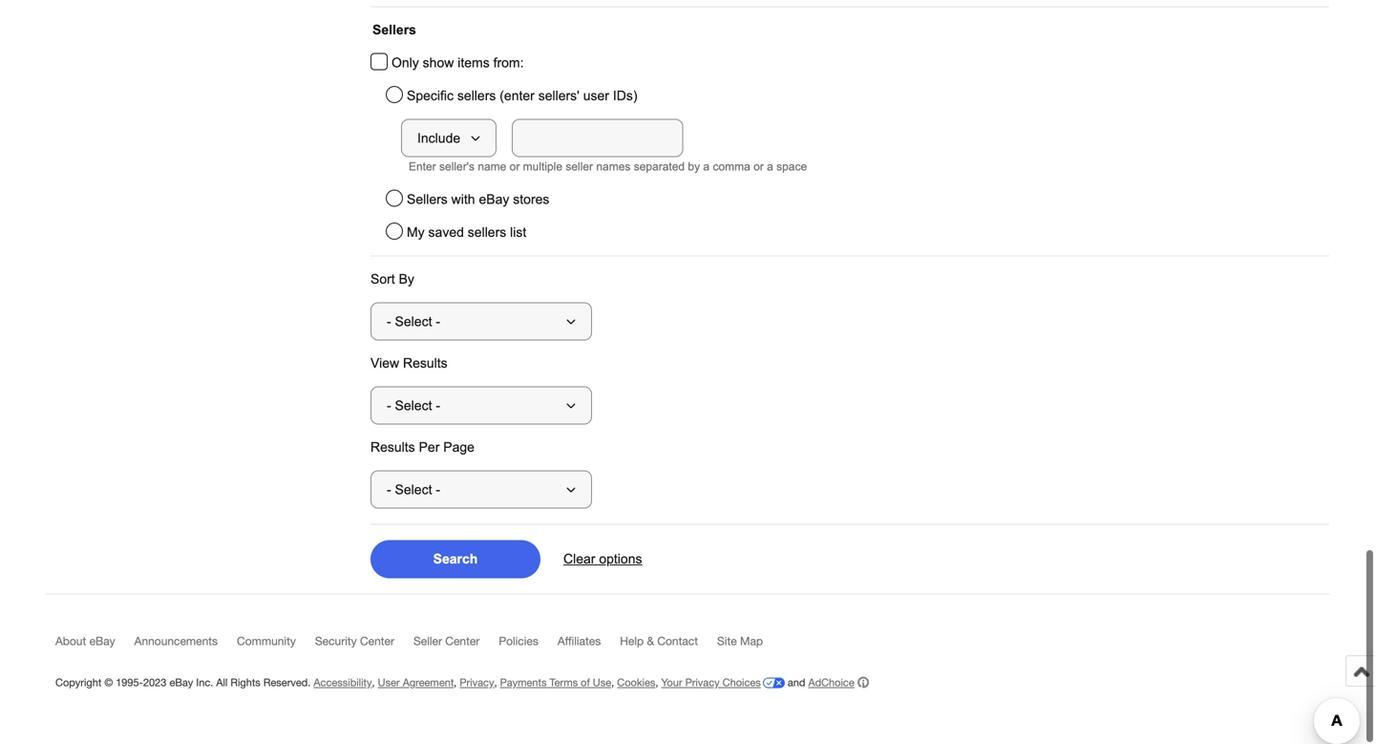 Task type: vqa. For each thing, say whether or not it's contained in the screenshot.
2nd the Bathroom from the bottom of the page
no



Task type: locate. For each thing, give the bounding box(es) containing it.
your
[[662, 676, 683, 689]]

0 vertical spatial sellers
[[373, 22, 416, 37]]

seller
[[414, 634, 442, 648]]

0 vertical spatial results
[[403, 356, 448, 371]]

saved
[[429, 225, 464, 240]]

1 horizontal spatial center
[[445, 634, 480, 648]]

payments
[[500, 676, 547, 689]]

2023
[[143, 676, 167, 689]]

announcements link
[[134, 634, 237, 656]]

and
[[788, 676, 806, 689]]

privacy
[[460, 676, 494, 689], [686, 676, 720, 689]]

search
[[433, 552, 478, 567]]

sellers for sellers with ebay stores
[[407, 192, 448, 207]]

about ebay
[[55, 634, 115, 648]]

ebay
[[479, 192, 510, 207], [89, 634, 115, 648], [170, 676, 193, 689]]

name
[[478, 160, 507, 173]]

0 horizontal spatial ebay
[[89, 634, 115, 648]]

policies
[[499, 634, 539, 648]]

results left per
[[371, 440, 415, 455]]

center right 'seller'
[[445, 634, 480, 648]]

a left space
[[767, 160, 774, 173]]

0 horizontal spatial a
[[704, 160, 710, 173]]

view results
[[371, 356, 448, 371]]

0 horizontal spatial center
[[360, 634, 395, 648]]

2 vertical spatial ebay
[[170, 676, 193, 689]]

a
[[704, 160, 710, 173], [767, 160, 774, 173]]

sellers down items
[[458, 88, 496, 103]]

1 center from the left
[[360, 634, 395, 648]]

center right security
[[360, 634, 395, 648]]

community link
[[237, 634, 315, 656]]

affiliates link
[[558, 634, 620, 656]]

sellers
[[373, 22, 416, 37], [407, 192, 448, 207]]

map
[[740, 634, 763, 648]]

results
[[403, 356, 448, 371], [371, 440, 415, 455]]

my saved sellers list
[[407, 225, 527, 240]]

2 center from the left
[[445, 634, 480, 648]]

user
[[378, 676, 400, 689]]

adchoice
[[809, 676, 855, 689]]

contact
[[658, 634, 698, 648]]

2 privacy from the left
[[686, 676, 720, 689]]

my
[[407, 225, 425, 240]]

1 vertical spatial sellers
[[407, 192, 448, 207]]

show
[[423, 55, 454, 70]]

, left cookies
[[612, 676, 614, 689]]

, left user
[[372, 676, 375, 689]]

affiliates
[[558, 634, 601, 648]]

sellers up the only
[[373, 22, 416, 37]]

a right by
[[704, 160, 710, 173]]

site map link
[[717, 634, 782, 656]]

privacy down seller center link
[[460, 676, 494, 689]]

0 horizontal spatial privacy
[[460, 676, 494, 689]]

or right name
[[510, 160, 520, 173]]

clear options link
[[564, 552, 642, 567]]

0 vertical spatial ebay
[[479, 192, 510, 207]]

or right comma
[[754, 160, 764, 173]]

ebay left inc.
[[170, 676, 193, 689]]

of
[[581, 676, 590, 689]]

or
[[510, 160, 520, 173], [754, 160, 764, 173]]

1 horizontal spatial ebay
[[170, 676, 193, 689]]

use
[[593, 676, 612, 689]]

specific sellers (enter sellers' user ids)
[[407, 88, 638, 103]]

ebay right about
[[89, 634, 115, 648]]

terms
[[550, 676, 578, 689]]

by
[[399, 272, 415, 287]]

0 horizontal spatial or
[[510, 160, 520, 173]]

sellers'
[[539, 88, 580, 103]]

user agreement link
[[378, 676, 454, 689]]

sellers with ebay stores
[[407, 192, 550, 207]]

,
[[372, 676, 375, 689], [454, 676, 457, 689], [494, 676, 497, 689], [612, 676, 614, 689], [656, 676, 659, 689]]

sellers down enter
[[407, 192, 448, 207]]

1 horizontal spatial a
[[767, 160, 774, 173]]

adchoice link
[[809, 676, 869, 689]]

1 or from the left
[[510, 160, 520, 173]]

with
[[452, 192, 475, 207]]

1 a from the left
[[704, 160, 710, 173]]

1 horizontal spatial privacy
[[686, 676, 720, 689]]

rights
[[231, 676, 261, 689]]

sellers
[[458, 88, 496, 103], [468, 225, 507, 240]]

agreement
[[403, 676, 454, 689]]

, left payments
[[494, 676, 497, 689]]

5 , from the left
[[656, 676, 659, 689]]

results right view
[[403, 356, 448, 371]]

privacy right your
[[686, 676, 720, 689]]

about
[[55, 634, 86, 648]]

privacy link
[[460, 676, 494, 689]]

ebay right "with"
[[479, 192, 510, 207]]

Seller ID text field
[[512, 119, 684, 157]]

sellers left list
[[468, 225, 507, 240]]

4 , from the left
[[612, 676, 614, 689]]

2 horizontal spatial ebay
[[479, 192, 510, 207]]

security center
[[315, 634, 395, 648]]

only
[[392, 55, 419, 70]]

1 horizontal spatial or
[[754, 160, 764, 173]]

from:
[[494, 55, 524, 70]]

copyright
[[55, 676, 102, 689]]

names
[[596, 160, 631, 173]]

seller center link
[[414, 634, 499, 656]]

per
[[419, 440, 440, 455]]

, left privacy link
[[454, 676, 457, 689]]

, left your
[[656, 676, 659, 689]]

choices
[[723, 676, 761, 689]]

reserved.
[[264, 676, 311, 689]]

space
[[777, 160, 807, 173]]



Task type: describe. For each thing, give the bounding box(es) containing it.
security
[[315, 634, 357, 648]]

ids)
[[613, 88, 638, 103]]

clear
[[564, 552, 596, 567]]

help & contact
[[620, 634, 698, 648]]

enter seller's name or multiple seller names separated by a comma or a space
[[409, 160, 807, 173]]

seller center
[[414, 634, 480, 648]]

your privacy choices link
[[662, 676, 785, 689]]

2 or from the left
[[754, 160, 764, 173]]

results per page
[[371, 440, 475, 455]]

options
[[599, 552, 642, 567]]

1 privacy from the left
[[460, 676, 494, 689]]

policies link
[[499, 634, 558, 656]]

1 vertical spatial results
[[371, 440, 415, 455]]

view
[[371, 356, 399, 371]]

separated
[[634, 160, 685, 173]]

cookies
[[617, 676, 656, 689]]

announcements
[[134, 634, 218, 648]]

2 , from the left
[[454, 676, 457, 689]]

search button
[[371, 540, 541, 578]]

user
[[583, 88, 609, 103]]

©
[[104, 676, 113, 689]]

and adchoice
[[785, 676, 855, 689]]

accessibility link
[[314, 676, 372, 689]]

copyright © 1995-2023 ebay inc. all rights reserved. accessibility , user agreement , privacy , payments terms of use , cookies , your privacy choices
[[55, 676, 761, 689]]

&
[[647, 634, 654, 648]]

2 a from the left
[[767, 160, 774, 173]]

seller
[[566, 160, 593, 173]]

help & contact link
[[620, 634, 717, 656]]

all
[[216, 676, 228, 689]]

stores
[[513, 192, 550, 207]]

1995-
[[116, 676, 143, 689]]

multiple
[[523, 160, 563, 173]]

(enter
[[500, 88, 535, 103]]

0 vertical spatial sellers
[[458, 88, 496, 103]]

help
[[620, 634, 644, 648]]

community
[[237, 634, 296, 648]]

comma
[[713, 160, 751, 173]]

site
[[717, 634, 737, 648]]

about ebay link
[[55, 634, 134, 656]]

clear options
[[564, 552, 642, 567]]

3 , from the left
[[494, 676, 497, 689]]

1 , from the left
[[372, 676, 375, 689]]

1 vertical spatial ebay
[[89, 634, 115, 648]]

only show items from:
[[392, 55, 524, 70]]

inc.
[[196, 676, 213, 689]]

sellers for sellers
[[373, 22, 416, 37]]

list
[[510, 225, 527, 240]]

payments terms of use link
[[500, 676, 612, 689]]

cookies link
[[617, 676, 656, 689]]

by
[[688, 160, 700, 173]]

enter
[[409, 160, 436, 173]]

1 vertical spatial sellers
[[468, 225, 507, 240]]

specific
[[407, 88, 454, 103]]

sort by
[[371, 272, 415, 287]]

sort
[[371, 272, 395, 287]]

center for security center
[[360, 634, 395, 648]]

seller's
[[439, 160, 475, 173]]

security center link
[[315, 634, 414, 656]]

page
[[444, 440, 475, 455]]

center for seller center
[[445, 634, 480, 648]]

items
[[458, 55, 490, 70]]

site map
[[717, 634, 763, 648]]

accessibility
[[314, 676, 372, 689]]



